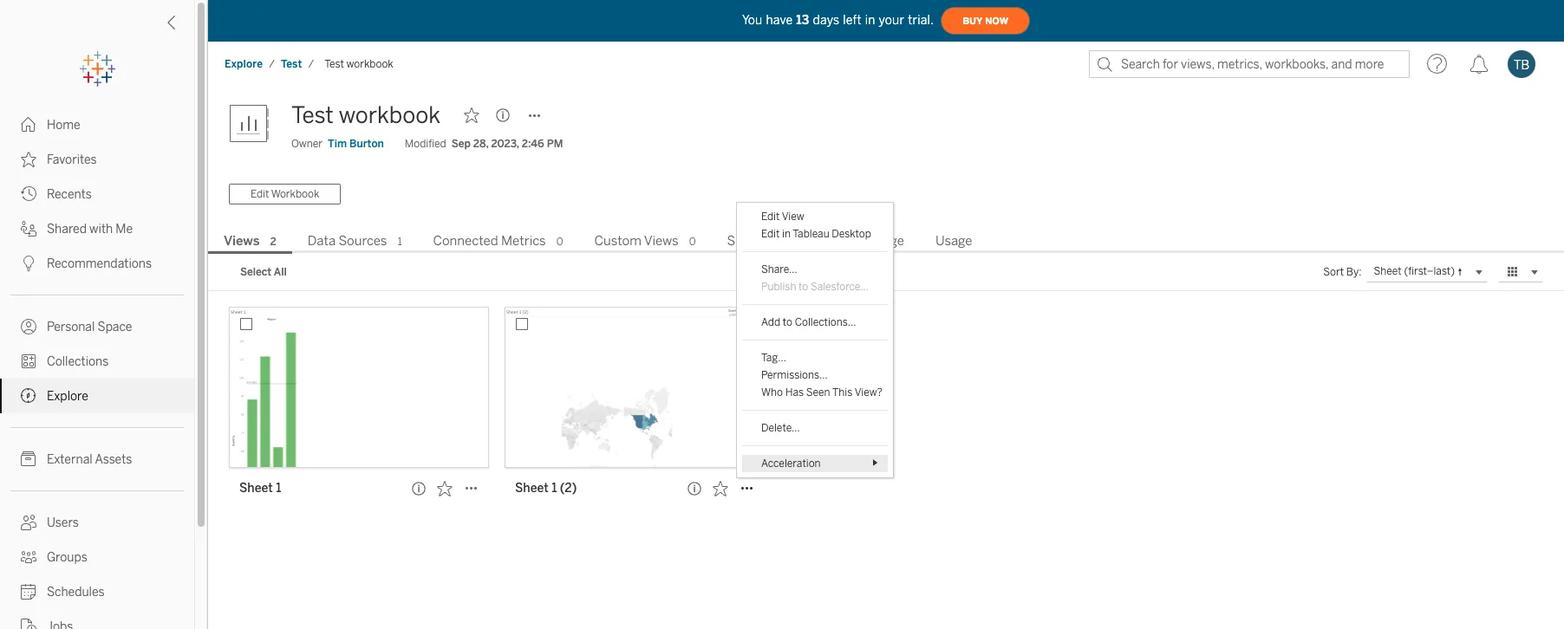 Task type: describe. For each thing, give the bounding box(es) containing it.
pm
[[547, 138, 563, 150]]

burton
[[349, 138, 384, 150]]

owner tim burton
[[291, 138, 384, 150]]

2
[[270, 236, 276, 248]]

by text only_f5he34f image for users
[[21, 515, 36, 531]]

shared with me link
[[0, 212, 194, 246]]

recommendations link
[[0, 246, 194, 281]]

0 for metrics
[[556, 236, 563, 248]]

connected
[[433, 233, 498, 249]]

28,
[[473, 138, 488, 150]]

in inside 'menu'
[[782, 228, 791, 240]]

groups
[[47, 551, 87, 565]]

sheet 1 (2)
[[515, 481, 577, 496]]

acceleration checkbox item
[[742, 455, 888, 472]]

recommendations
[[47, 257, 152, 271]]

delete…
[[761, 422, 800, 434]]

1 horizontal spatial explore link
[[224, 57, 264, 71]]

to for publish
[[799, 281, 808, 293]]

collections...
[[795, 316, 856, 329]]

3 0 from the left
[[820, 236, 827, 248]]

now
[[985, 15, 1008, 26]]

workbook
[[271, 188, 319, 200]]

buy now button
[[941, 7, 1030, 35]]

edit for edit in tableau desktop
[[761, 228, 780, 240]]

space
[[98, 320, 132, 335]]

assets
[[95, 453, 132, 467]]

2 / from the left
[[308, 58, 314, 70]]

1 horizontal spatial in
[[865, 13, 875, 27]]

share…
[[761, 264, 797, 276]]

you have 13 days left in your trial.
[[742, 13, 934, 27]]

custom
[[594, 233, 641, 249]]

edit workbook button
[[229, 184, 341, 205]]

test workbook inside main content
[[291, 101, 440, 129]]

menu containing edit view
[[737, 203, 893, 478]]

sheet for sheet 1
[[239, 481, 273, 496]]

has
[[785, 387, 804, 399]]

data sources
[[308, 233, 387, 249]]

by text only_f5he34f image for collections
[[21, 354, 36, 369]]

sheet for sheet 1 (2)
[[515, 481, 549, 496]]

groups link
[[0, 540, 194, 575]]

who
[[761, 387, 783, 399]]

trial.
[[908, 13, 934, 27]]

edit for edit view
[[761, 211, 780, 223]]

you
[[742, 13, 762, 27]]

publish
[[761, 281, 796, 293]]

home link
[[0, 108, 194, 142]]

your
[[879, 13, 904, 27]]

modified sep 28, 2023, 2:46 pm
[[405, 138, 563, 150]]

users link
[[0, 505, 194, 540]]

recents
[[47, 187, 92, 202]]

test workbook element
[[319, 58, 399, 70]]

navigation panel element
[[0, 52, 194, 629]]

left
[[843, 13, 862, 27]]

select all button
[[229, 262, 298, 283]]

by text only_f5he34f image for personal space
[[21, 319, 36, 335]]

owner
[[291, 138, 323, 150]]

1 for sheet 1
[[276, 481, 281, 496]]

have
[[766, 13, 793, 27]]

view
[[782, 211, 804, 223]]

publish to salesforce...
[[761, 281, 869, 293]]

(2)
[[560, 481, 577, 496]]

subscriptions
[[727, 233, 809, 249]]

to for add
[[783, 316, 792, 329]]

schedules link
[[0, 575, 194, 610]]

test right test link
[[325, 58, 344, 70]]

edit view
[[761, 211, 804, 223]]

sort by:
[[1323, 266, 1362, 278]]

favorites
[[47, 153, 97, 167]]

6 by text only_f5he34f image from the top
[[21, 619, 36, 629]]

buy
[[963, 15, 983, 26]]

data
[[308, 233, 336, 249]]

by text only_f5he34f image for home
[[21, 117, 36, 133]]

sort
[[1323, 266, 1344, 278]]

this
[[832, 387, 853, 399]]

by text only_f5he34f image for shared with me
[[21, 221, 36, 237]]

tag…
[[761, 352, 786, 364]]

users
[[47, 516, 79, 531]]

test workbook main content
[[208, 87, 1564, 629]]

sources
[[339, 233, 387, 249]]

0 horizontal spatial explore link
[[0, 379, 194, 414]]

1 / from the left
[[269, 58, 275, 70]]

external
[[47, 453, 92, 467]]

2023,
[[491, 138, 519, 150]]

tim burton link
[[328, 136, 384, 152]]



Task type: vqa. For each thing, say whether or not it's contained in the screenshot.
the leftmost Tags
no



Task type: locate. For each thing, give the bounding box(es) containing it.
by text only_f5he34f image for groups
[[21, 550, 36, 565]]

favorites link
[[0, 142, 194, 177]]

personal space link
[[0, 310, 194, 344]]

by text only_f5he34f image for external assets
[[21, 452, 36, 467]]

edit left workbook
[[251, 188, 269, 200]]

/
[[269, 58, 275, 70], [308, 58, 314, 70]]

edit down the edit view
[[761, 228, 780, 240]]

1 by text only_f5he34f image from the top
[[21, 186, 36, 202]]

1 vertical spatial in
[[782, 228, 791, 240]]

by text only_f5he34f image left personal
[[21, 319, 36, 335]]

workbook up burton
[[339, 101, 440, 129]]

in right left
[[865, 13, 875, 27]]

0 horizontal spatial 1
[[276, 481, 281, 496]]

shared
[[47, 222, 87, 237]]

0 vertical spatial explore link
[[224, 57, 264, 71]]

explore for explore / test /
[[225, 58, 263, 70]]

/ left test link
[[269, 58, 275, 70]]

by text only_f5he34f image left favorites
[[21, 152, 36, 167]]

explore / test /
[[225, 58, 314, 70]]

13
[[796, 13, 809, 27]]

by text only_f5he34f image inside recommendations link
[[21, 256, 36, 271]]

1 horizontal spatial views
[[644, 233, 679, 249]]

personal space
[[47, 320, 132, 335]]

edit inside edit workbook button
[[251, 188, 269, 200]]

test
[[281, 58, 302, 70], [325, 58, 344, 70], [291, 101, 334, 129]]

shared with me
[[47, 222, 133, 237]]

by text only_f5he34f image inside favorites link
[[21, 152, 36, 167]]

select
[[240, 266, 272, 278]]

2 horizontal spatial 0
[[820, 236, 827, 248]]

1 vertical spatial edit
[[761, 211, 780, 223]]

by text only_f5he34f image inside external assets link
[[21, 452, 36, 467]]

1 0 from the left
[[556, 236, 563, 248]]

test link
[[280, 57, 303, 71]]

edit left view
[[761, 211, 780, 223]]

3 by text only_f5he34f image from the top
[[21, 452, 36, 467]]

me
[[116, 222, 133, 237]]

1 by text only_f5he34f image from the top
[[21, 117, 36, 133]]

by text only_f5he34f image left the shared
[[21, 221, 36, 237]]

5 by text only_f5he34f image from the top
[[21, 319, 36, 335]]

1 vertical spatial explore link
[[0, 379, 194, 414]]

by text only_f5he34f image inside collections link
[[21, 354, 36, 369]]

by text only_f5he34f image
[[21, 117, 36, 133], [21, 152, 36, 167], [21, 221, 36, 237], [21, 256, 36, 271], [21, 319, 36, 335], [21, 354, 36, 369], [21, 584, 36, 600]]

test inside main content
[[291, 101, 334, 129]]

0 horizontal spatial 0
[[556, 236, 563, 248]]

views left '2'
[[224, 233, 260, 249]]

by text only_f5he34f image
[[21, 186, 36, 202], [21, 388, 36, 404], [21, 452, 36, 467], [21, 515, 36, 531], [21, 550, 36, 565], [21, 619, 36, 629]]

1 horizontal spatial to
[[799, 281, 808, 293]]

collections
[[47, 355, 109, 369]]

/ right test link
[[308, 58, 314, 70]]

tableau
[[793, 228, 829, 240]]

test up owner
[[291, 101, 334, 129]]

2 sheet from the left
[[515, 481, 549, 496]]

recents link
[[0, 177, 194, 212]]

explore link left test link
[[224, 57, 264, 71]]

1 vertical spatial test workbook
[[291, 101, 440, 129]]

explore for explore
[[47, 389, 88, 404]]

1
[[397, 236, 402, 248], [276, 481, 281, 496], [552, 481, 557, 496]]

to inside checkbox item
[[799, 281, 808, 293]]

explore link down collections
[[0, 379, 194, 414]]

by text only_f5he34f image inside schedules link
[[21, 584, 36, 600]]

0 for views
[[689, 236, 696, 248]]

1 views from the left
[[224, 233, 260, 249]]

explore
[[225, 58, 263, 70], [47, 389, 88, 404]]

add to collections...
[[761, 316, 856, 329]]

test left test workbook element
[[281, 58, 302, 70]]

0 vertical spatial test workbook
[[325, 58, 393, 70]]

views right custom
[[644, 233, 679, 249]]

by text only_f5he34f image left the home
[[21, 117, 36, 133]]

main navigation. press the up and down arrow keys to access links. element
[[0, 108, 194, 629]]

by text only_f5he34f image for recents
[[21, 186, 36, 202]]

by text only_f5he34f image down collections link
[[21, 388, 36, 404]]

Search for views, metrics, workbooks, and more text field
[[1089, 50, 1410, 78]]

connected metrics
[[433, 233, 546, 249]]

1 horizontal spatial sheet
[[515, 481, 549, 496]]

2:46
[[522, 138, 544, 150]]

1 sheet from the left
[[239, 481, 273, 496]]

all
[[274, 266, 287, 278]]

edit
[[251, 188, 269, 200], [761, 211, 780, 223], [761, 228, 780, 240]]

desktop
[[832, 228, 871, 240]]

views
[[224, 233, 260, 249], [644, 233, 679, 249]]

menu
[[737, 203, 893, 478]]

by text only_f5he34f image for schedules
[[21, 584, 36, 600]]

workbook image
[[229, 98, 281, 150]]

add
[[761, 316, 780, 329]]

by text only_f5he34f image inside the home link
[[21, 117, 36, 133]]

sep
[[451, 138, 471, 150]]

1 inside sub-spaces tab list
[[397, 236, 402, 248]]

sheet 1
[[239, 481, 281, 496]]

tim
[[328, 138, 347, 150]]

workbook inside main content
[[339, 101, 440, 129]]

1 horizontal spatial /
[[308, 58, 314, 70]]

3 by text only_f5he34f image from the top
[[21, 221, 36, 237]]

workbook right test link
[[346, 58, 393, 70]]

with
[[89, 222, 113, 237]]

to right add
[[783, 316, 792, 329]]

buy now
[[963, 15, 1008, 26]]

2 horizontal spatial 1
[[552, 481, 557, 496]]

external assets
[[47, 453, 132, 467]]

0 vertical spatial workbook
[[346, 58, 393, 70]]

1 horizontal spatial 1
[[397, 236, 402, 248]]

by text only_f5he34f image inside shared with me 'link'
[[21, 221, 36, 237]]

2 by text only_f5he34f image from the top
[[21, 388, 36, 404]]

by text only_f5he34f image left "recents"
[[21, 186, 36, 202]]

0 horizontal spatial sheet
[[239, 481, 273, 496]]

1 vertical spatial to
[[783, 316, 792, 329]]

0 left desktop
[[820, 236, 827, 248]]

by text only_f5he34f image left collections
[[21, 354, 36, 369]]

0 horizontal spatial views
[[224, 233, 260, 249]]

sub-spaces tab list
[[208, 231, 1564, 254]]

6 by text only_f5he34f image from the top
[[21, 354, 36, 369]]

modified
[[405, 138, 446, 150]]

0 vertical spatial in
[[865, 13, 875, 27]]

2 0 from the left
[[689, 236, 696, 248]]

5 by text only_f5he34f image from the top
[[21, 550, 36, 565]]

4 by text only_f5he34f image from the top
[[21, 256, 36, 271]]

0 horizontal spatial to
[[783, 316, 792, 329]]

lineage
[[858, 233, 904, 249]]

by text only_f5he34f image left users
[[21, 515, 36, 531]]

0 horizontal spatial explore
[[47, 389, 88, 404]]

publish to salesforce... checkbox item
[[742, 278, 888, 296]]

by text only_f5he34f image inside groups link
[[21, 550, 36, 565]]

by text only_f5he34f image left "groups" on the left bottom of the page
[[21, 550, 36, 565]]

1 vertical spatial workbook
[[339, 101, 440, 129]]

by text only_f5he34f image down schedules link
[[21, 619, 36, 629]]

edit workbook
[[251, 188, 319, 200]]

test workbook
[[325, 58, 393, 70], [291, 101, 440, 129]]

1 horizontal spatial explore
[[225, 58, 263, 70]]

1 vertical spatial explore
[[47, 389, 88, 404]]

by text only_f5he34f image left schedules
[[21, 584, 36, 600]]

by text only_f5he34f image inside recents link
[[21, 186, 36, 202]]

2 views from the left
[[644, 233, 679, 249]]

acceleration
[[761, 458, 821, 470]]

by text only_f5he34f image for explore
[[21, 388, 36, 404]]

0 right custom views
[[689, 236, 696, 248]]

by:
[[1346, 266, 1362, 278]]

in down the edit view
[[782, 228, 791, 240]]

to right publish
[[799, 281, 808, 293]]

by text only_f5he34f image left the recommendations
[[21, 256, 36, 271]]

1 horizontal spatial 0
[[689, 236, 696, 248]]

to
[[799, 281, 808, 293], [783, 316, 792, 329]]

2 vertical spatial edit
[[761, 228, 780, 240]]

view?
[[855, 387, 883, 399]]

1 for sheet 1 (2)
[[552, 481, 557, 496]]

edit for edit workbook
[[251, 188, 269, 200]]

explore inside main navigation. press the up and down arrow keys to access links. element
[[47, 389, 88, 404]]

2 by text only_f5he34f image from the top
[[21, 152, 36, 167]]

0 right metrics
[[556, 236, 563, 248]]

home
[[47, 118, 80, 133]]

collections link
[[0, 344, 194, 379]]

seen
[[806, 387, 830, 399]]

permissions…
[[761, 369, 828, 381]]

salesforce...
[[811, 281, 869, 293]]

schedules
[[47, 585, 105, 600]]

by text only_f5he34f image for favorites
[[21, 152, 36, 167]]

by text only_f5he34f image left external
[[21, 452, 36, 467]]

explore down collections
[[47, 389, 88, 404]]

0 horizontal spatial /
[[269, 58, 275, 70]]

usage
[[935, 233, 972, 249]]

days
[[813, 13, 840, 27]]

personal
[[47, 320, 95, 335]]

by text only_f5he34f image for recommendations
[[21, 256, 36, 271]]

0 vertical spatial to
[[799, 281, 808, 293]]

by text only_f5he34f image inside personal space link
[[21, 319, 36, 335]]

0 vertical spatial explore
[[225, 58, 263, 70]]

select all
[[240, 266, 287, 278]]

custom views
[[594, 233, 679, 249]]

test workbook up burton
[[291, 101, 440, 129]]

0 horizontal spatial in
[[782, 228, 791, 240]]

4 by text only_f5he34f image from the top
[[21, 515, 36, 531]]

sheet
[[239, 481, 273, 496], [515, 481, 549, 496]]

7 by text only_f5he34f image from the top
[[21, 584, 36, 600]]

by text only_f5he34f image inside users link
[[21, 515, 36, 531]]

test workbook right test link
[[325, 58, 393, 70]]

external assets link
[[0, 442, 194, 477]]

metrics
[[501, 233, 546, 249]]

0 vertical spatial edit
[[251, 188, 269, 200]]

explore left test link
[[225, 58, 263, 70]]

by text only_f5he34f image inside 'explore' link
[[21, 388, 36, 404]]

who has seen this view?
[[761, 387, 883, 399]]

edit in tableau desktop
[[761, 228, 871, 240]]



